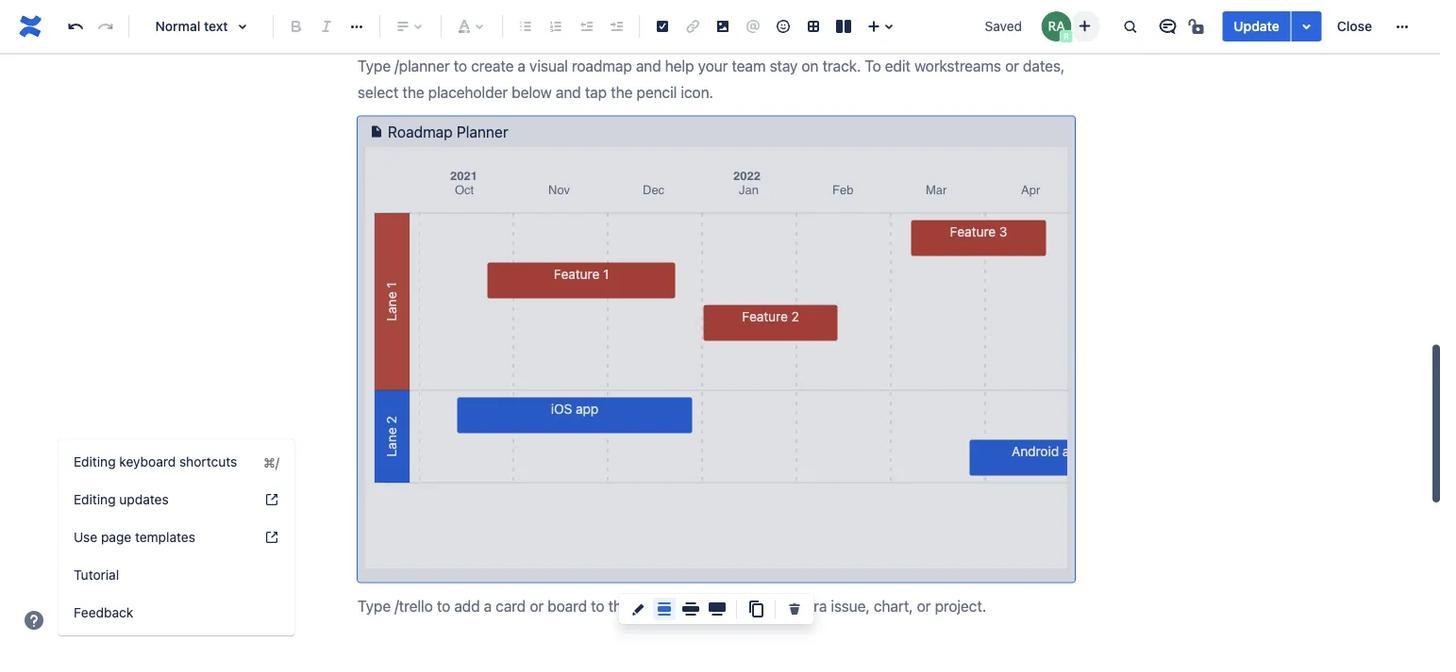 Task type: locate. For each thing, give the bounding box(es) containing it.
1 vertical spatial editing
[[74, 492, 116, 508]]

help image for use page templates
[[264, 530, 279, 545]]

0 vertical spatial editing
[[74, 454, 116, 470]]

table image
[[802, 15, 825, 38]]

more image
[[1391, 15, 1414, 38]]

2 editing from the top
[[74, 492, 116, 508]]

2 help image from the top
[[264, 530, 279, 545]]

help image inside use page templates "link"
[[264, 530, 279, 545]]

confluence image
[[15, 11, 45, 42], [15, 11, 45, 42]]

remove image
[[783, 598, 806, 621]]

comment icon image
[[1156, 15, 1179, 38]]

1 vertical spatial help image
[[264, 530, 279, 545]]

go wide image
[[679, 598, 702, 621]]

editing up editing updates
[[74, 454, 116, 470]]

0 vertical spatial help image
[[264, 493, 279, 508]]

close button
[[1326, 11, 1383, 42]]

editing up use
[[74, 492, 116, 508]]

help image for editing updates
[[264, 493, 279, 508]]

1 help image from the top
[[264, 493, 279, 508]]

ruby anderson image
[[1041, 11, 1071, 42]]

updates
[[119, 492, 169, 508]]

editing
[[74, 454, 116, 470], [74, 492, 116, 508]]

feedback
[[74, 605, 133, 621]]

normal text button
[[137, 6, 265, 47]]

help image
[[264, 493, 279, 508], [264, 530, 279, 545]]

roadmap planner
[[388, 123, 508, 141]]

copy image
[[745, 598, 767, 621]]

use page templates link
[[59, 519, 294, 557]]

mention image
[[742, 15, 764, 38]]

indent tab image
[[605, 15, 628, 38]]

undo ⌘z image
[[64, 15, 87, 38]]

layouts image
[[832, 15, 855, 38]]

emoji image
[[772, 15, 795, 38]]

1 editing from the top
[[74, 454, 116, 470]]

roadmap
[[388, 123, 453, 141]]

⌘/
[[263, 455, 279, 470]]

adjust update settings image
[[1295, 15, 1318, 38]]

normal text
[[155, 18, 228, 34]]

use
[[74, 530, 97, 545]]

templates
[[135, 530, 195, 545]]

add image, video, or file image
[[712, 15, 734, 38]]

editing updates link
[[59, 481, 294, 519]]

planner
[[457, 123, 508, 141]]

editing keyboard shortcuts
[[74, 454, 237, 470]]

update button
[[1222, 11, 1291, 42]]

editing for editing keyboard shortcuts
[[74, 454, 116, 470]]

tutorial button
[[59, 557, 294, 594]]

help image inside 'editing updates' link
[[264, 493, 279, 508]]

tutorial
[[74, 568, 119, 583]]



Task type: vqa. For each thing, say whether or not it's contained in the screenshot.
Planner
yes



Task type: describe. For each thing, give the bounding box(es) containing it.
editing updates
[[74, 492, 169, 508]]

feedback button
[[59, 594, 294, 632]]

close
[[1337, 18, 1372, 34]]

edit image
[[627, 598, 649, 621]]

bullet list ⌘⇧8 image
[[514, 15, 537, 38]]

keyboard
[[119, 454, 176, 470]]

outdent ⇧tab image
[[575, 15, 597, 38]]

page
[[101, 530, 131, 545]]

numbered list ⌘⇧7 image
[[544, 15, 567, 38]]

invite to edit image
[[1073, 15, 1096, 37]]

no restrictions image
[[1186, 15, 1209, 38]]

go full width image
[[706, 598, 728, 621]]

more formatting image
[[345, 15, 368, 38]]

normal
[[155, 18, 200, 34]]

use page templates
[[74, 530, 195, 545]]

back to center image
[[653, 598, 676, 621]]

help image
[[23, 610, 45, 632]]

find and replace image
[[1119, 15, 1141, 38]]

shortcuts
[[179, 454, 237, 470]]

roadmap planner image
[[365, 120, 388, 143]]

bold ⌘b image
[[285, 15, 308, 38]]

saved
[[985, 18, 1022, 34]]

editing for editing updates
[[74, 492, 116, 508]]

text
[[204, 18, 228, 34]]

italic ⌘i image
[[315, 15, 338, 38]]

update
[[1234, 18, 1279, 34]]

link image
[[681, 15, 704, 38]]

redo ⌘⇧z image
[[94, 15, 117, 38]]

action item image
[[651, 15, 674, 38]]



